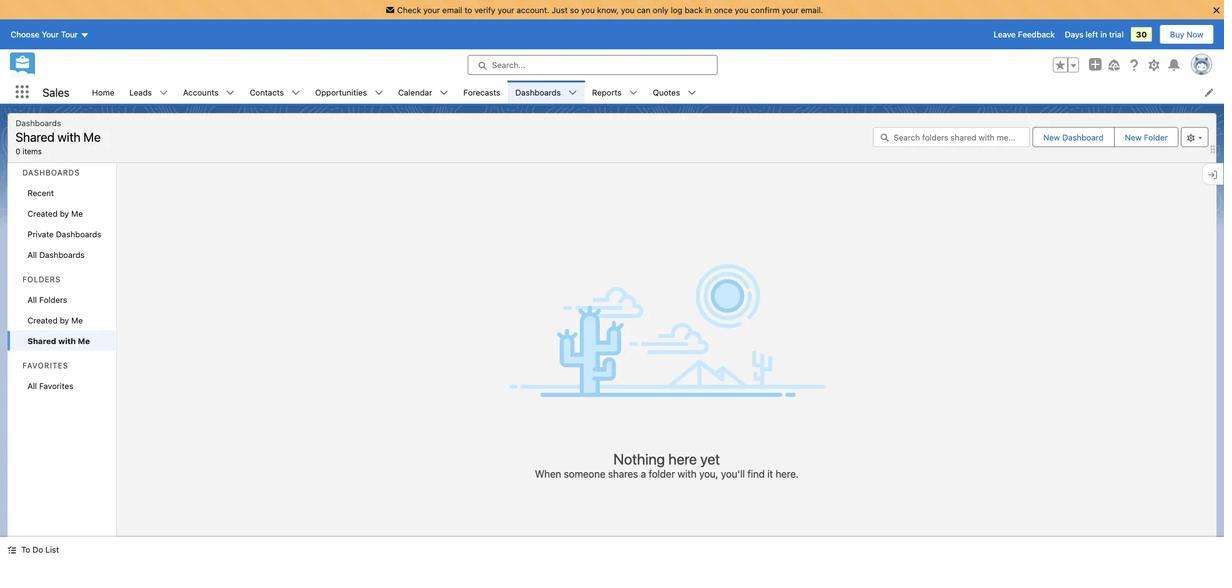 Task type: vqa. For each thing, say whether or not it's contained in the screenshot.
And
no



Task type: describe. For each thing, give the bounding box(es) containing it.
leads
[[129, 88, 152, 97]]

new dashboard
[[1044, 133, 1104, 142]]

dashboards link
[[508, 81, 568, 104]]

account.
[[517, 5, 550, 14]]

to
[[465, 5, 472, 14]]

leave feedback link
[[994, 30, 1055, 39]]

calendar
[[398, 88, 432, 97]]

back
[[685, 5, 703, 14]]

all for all folders
[[28, 295, 37, 304]]

all folders
[[28, 295, 67, 304]]

items
[[22, 147, 42, 156]]

recent link
[[8, 183, 116, 203]]

leave
[[994, 30, 1016, 39]]

private dashboards
[[28, 229, 101, 239]]

contacts list item
[[242, 81, 308, 104]]

text default image for contacts
[[291, 88, 300, 97]]

30
[[1136, 30, 1147, 39]]

quotes list item
[[646, 81, 704, 104]]

shares
[[608, 468, 638, 480]]

me inside "dashboards shared with me 0 items"
[[83, 129, 101, 144]]

text default image for accounts
[[226, 88, 235, 97]]

all dashboards
[[28, 250, 85, 259]]

leave feedback
[[994, 30, 1055, 39]]

text default image for opportunities
[[375, 88, 383, 97]]

created for shared
[[28, 316, 58, 325]]

Search folders shared with me... text field
[[873, 127, 1031, 147]]

all for all favorites
[[28, 381, 37, 391]]

email.
[[801, 5, 823, 14]]

forecasts
[[464, 88, 501, 97]]

buy
[[1170, 30, 1185, 39]]

trial
[[1110, 30, 1124, 39]]

private dashboards link
[[8, 224, 116, 244]]

all favorites link
[[8, 376, 116, 396]]

1 vertical spatial folders
[[39, 295, 67, 304]]

quotes
[[653, 88, 680, 97]]

dashboards inside 'link'
[[56, 229, 101, 239]]

new for new dashboard
[[1044, 133, 1060, 142]]

private
[[28, 229, 54, 239]]

contacts
[[250, 88, 284, 97]]

folder
[[649, 468, 675, 480]]

reports
[[592, 88, 622, 97]]

0
[[16, 147, 20, 156]]

new dashboard button
[[1034, 128, 1114, 147]]

all dashboards link
[[8, 244, 116, 265]]

search... button
[[468, 55, 718, 75]]

by for dashboards
[[60, 209, 69, 218]]

dashboards inside "list item"
[[516, 88, 561, 97]]

opportunities
[[315, 88, 367, 97]]

0 vertical spatial in
[[705, 5, 712, 14]]

check
[[397, 5, 421, 14]]

list containing home
[[85, 81, 1224, 104]]

it
[[768, 468, 773, 480]]

new folder
[[1125, 133, 1168, 142]]

to do list button
[[0, 538, 66, 563]]

once
[[714, 5, 733, 14]]

choose your tour button
[[10, 24, 90, 44]]

all favorites
[[28, 381, 73, 391]]

shared with me link
[[8, 331, 116, 351]]

dashboard
[[1063, 133, 1104, 142]]

with inside nothing here yet when someone shares a folder with you, you'll find it here.
[[678, 468, 697, 480]]

verify
[[475, 5, 496, 14]]

all for all dashboards
[[28, 250, 37, 259]]

know,
[[597, 5, 619, 14]]

3 you from the left
[[735, 5, 749, 14]]

search...
[[492, 60, 526, 70]]

dashboards inside "dashboards shared with me 0 items"
[[16, 118, 61, 128]]

new folder button
[[1115, 127, 1179, 147]]

just
[[552, 5, 568, 14]]

a
[[641, 468, 646, 480]]

me for created by me link associated with with
[[71, 316, 83, 325]]

shared with me
[[28, 336, 90, 346]]

0 vertical spatial favorites
[[23, 362, 68, 370]]

you'll
[[721, 468, 745, 480]]

accounts list item
[[176, 81, 242, 104]]

new for new folder
[[1125, 133, 1142, 142]]

text default image for leads
[[159, 88, 168, 97]]

buy now
[[1170, 30, 1204, 39]]

you,
[[699, 468, 719, 480]]

days
[[1065, 30, 1084, 39]]

log
[[671, 5, 683, 14]]

choose
[[11, 30, 39, 39]]

opportunities list item
[[308, 81, 391, 104]]

choose your tour
[[11, 30, 78, 39]]

left
[[1086, 30, 1098, 39]]

dashboards up recent
[[23, 168, 80, 177]]



Task type: locate. For each thing, give the bounding box(es) containing it.
new inside new dashboard button
[[1044, 133, 1060, 142]]

feedback
[[1018, 30, 1055, 39]]

1 horizontal spatial in
[[1101, 30, 1107, 39]]

all folders link
[[8, 289, 116, 310]]

forecasts link
[[456, 81, 508, 104]]

someone
[[564, 468, 606, 480]]

list
[[45, 545, 59, 555]]

reports link
[[585, 81, 629, 104]]

3 all from the top
[[28, 381, 37, 391]]

2 horizontal spatial you
[[735, 5, 749, 14]]

1 all from the top
[[28, 250, 37, 259]]

favorites
[[23, 362, 68, 370], [39, 381, 73, 391]]

1 text default image from the left
[[291, 88, 300, 97]]

do
[[33, 545, 43, 555]]

group
[[1053, 58, 1079, 73]]

text default image right contacts
[[291, 88, 300, 97]]

recent
[[28, 188, 54, 198]]

created by me link up shared with me
[[8, 310, 116, 331]]

with inside "dashboards shared with me 0 items"
[[58, 129, 80, 144]]

reports list item
[[585, 81, 646, 104]]

email
[[442, 5, 462, 14]]

when
[[535, 468, 561, 480]]

4 text default image from the left
[[688, 88, 697, 97]]

1 vertical spatial all
[[28, 295, 37, 304]]

you left the can
[[621, 5, 635, 14]]

text default image right quotes
[[688, 88, 697, 97]]

text default image inside calendar "list item"
[[440, 88, 449, 97]]

so
[[570, 5, 579, 14]]

with down all folders link
[[58, 336, 76, 346]]

text default image inside to do list button
[[8, 546, 16, 555]]

accounts link
[[176, 81, 226, 104]]

me inside 'shared with me' link
[[78, 336, 90, 346]]

created by me for shared
[[28, 316, 83, 325]]

all up shared with me
[[28, 295, 37, 304]]

0 vertical spatial by
[[60, 209, 69, 218]]

text default image left calendar link
[[375, 88, 383, 97]]

2 created from the top
[[28, 316, 58, 325]]

text default image left to at left
[[8, 546, 16, 555]]

created down recent
[[28, 209, 58, 218]]

all down the private at the left
[[28, 250, 37, 259]]

text default image
[[291, 88, 300, 97], [375, 88, 383, 97], [568, 88, 577, 97], [688, 88, 697, 97]]

dashboards up items
[[16, 118, 61, 128]]

your
[[42, 30, 59, 39]]

sales
[[43, 85, 70, 99]]

1 horizontal spatial your
[[498, 5, 515, 14]]

0 vertical spatial created by me link
[[8, 203, 116, 224]]

yet
[[700, 451, 720, 468]]

created
[[28, 209, 58, 218], [28, 316, 58, 325]]

new
[[1044, 133, 1060, 142], [1125, 133, 1142, 142]]

by up private dashboards
[[60, 209, 69, 218]]

here.
[[776, 468, 799, 480]]

created by me link up private dashboards
[[8, 203, 116, 224]]

all
[[28, 250, 37, 259], [28, 295, 37, 304], [28, 381, 37, 391]]

in
[[705, 5, 712, 14], [1101, 30, 1107, 39]]

your
[[423, 5, 440, 14], [498, 5, 515, 14], [782, 5, 799, 14]]

favorites up all favorites
[[23, 362, 68, 370]]

list
[[85, 81, 1224, 104]]

2 created by me link from the top
[[8, 310, 116, 331]]

me for 'shared with me' link
[[78, 336, 90, 346]]

favorites down shared with me
[[39, 381, 73, 391]]

0 vertical spatial folders
[[23, 275, 61, 284]]

created by me link for with
[[8, 310, 116, 331]]

0 vertical spatial with
[[58, 129, 80, 144]]

days left in trial
[[1065, 30, 1124, 39]]

text default image for quotes
[[688, 88, 697, 97]]

1 horizontal spatial new
[[1125, 133, 1142, 142]]

2 vertical spatial with
[[678, 468, 697, 480]]

3 text default image from the left
[[568, 88, 577, 97]]

created by me link for dashboards
[[8, 203, 116, 224]]

nothing here yet when someone shares a folder with you, you'll find it here.
[[535, 451, 799, 480]]

2 created by me from the top
[[28, 316, 83, 325]]

text default image right the leads
[[159, 88, 168, 97]]

text default image right reports
[[629, 88, 638, 97]]

me for created by me link corresponding to dashboards
[[71, 209, 83, 218]]

2 your from the left
[[498, 5, 515, 14]]

text default image inside quotes 'list item'
[[688, 88, 697, 97]]

0 horizontal spatial you
[[581, 5, 595, 14]]

text default image right accounts
[[226, 88, 235, 97]]

created by me for private
[[28, 209, 83, 218]]

2 text default image from the left
[[375, 88, 383, 97]]

new left the folder
[[1125, 133, 1142, 142]]

2 new from the left
[[1125, 133, 1142, 142]]

with
[[58, 129, 80, 144], [58, 336, 76, 346], [678, 468, 697, 480]]

2 by from the top
[[60, 316, 69, 325]]

dashboards down search...
[[516, 88, 561, 97]]

1 vertical spatial shared
[[28, 336, 56, 346]]

0 vertical spatial created
[[28, 209, 58, 218]]

by for with
[[60, 316, 69, 325]]

2 horizontal spatial your
[[782, 5, 799, 14]]

1 vertical spatial by
[[60, 316, 69, 325]]

home
[[92, 88, 114, 97]]

1 vertical spatial in
[[1101, 30, 1107, 39]]

text default image inside accounts list item
[[226, 88, 235, 97]]

contacts link
[[242, 81, 291, 104]]

text default image for dashboards
[[568, 88, 577, 97]]

text default image right calendar
[[440, 88, 449, 97]]

you right the so
[[581, 5, 595, 14]]

2 vertical spatial all
[[28, 381, 37, 391]]

leads list item
[[122, 81, 176, 104]]

created for private
[[28, 209, 58, 218]]

leads link
[[122, 81, 159, 104]]

text default image inside contacts list item
[[291, 88, 300, 97]]

folders up all folders
[[23, 275, 61, 284]]

can
[[637, 5, 651, 14]]

created by me link
[[8, 203, 116, 224], [8, 310, 116, 331]]

confirm
[[751, 5, 780, 14]]

folders up shared with me
[[39, 295, 67, 304]]

1 vertical spatial created
[[28, 316, 58, 325]]

your left email at the left
[[423, 5, 440, 14]]

with left you, at right bottom
[[678, 468, 697, 480]]

1 by from the top
[[60, 209, 69, 218]]

only
[[653, 5, 669, 14]]

all down shared with me
[[28, 381, 37, 391]]

2 you from the left
[[621, 5, 635, 14]]

shared up items
[[16, 129, 55, 144]]

1 horizontal spatial you
[[621, 5, 635, 14]]

3 your from the left
[[782, 5, 799, 14]]

your right verify
[[498, 5, 515, 14]]

buy now button
[[1160, 24, 1214, 44]]

text default image left reports link
[[568, 88, 577, 97]]

your left "email."
[[782, 5, 799, 14]]

dashboards shared with me 0 items
[[16, 118, 101, 156]]

to
[[21, 545, 30, 555]]

1 vertical spatial with
[[58, 336, 76, 346]]

2 all from the top
[[28, 295, 37, 304]]

created by me up shared with me
[[28, 316, 83, 325]]

dashboards up all dashboards link
[[56, 229, 101, 239]]

home link
[[85, 81, 122, 104]]

nothing
[[614, 451, 665, 468]]

to do list
[[21, 545, 59, 555]]

by
[[60, 209, 69, 218], [60, 316, 69, 325]]

text default image for calendar
[[440, 88, 449, 97]]

0 vertical spatial created by me
[[28, 209, 83, 218]]

you
[[581, 5, 595, 14], [621, 5, 635, 14], [735, 5, 749, 14]]

opportunities link
[[308, 81, 375, 104]]

1 you from the left
[[581, 5, 595, 14]]

1 vertical spatial favorites
[[39, 381, 73, 391]]

new left dashboard
[[1044, 133, 1060, 142]]

text default image inside leads "list item"
[[159, 88, 168, 97]]

0 horizontal spatial in
[[705, 5, 712, 14]]

1 created by me link from the top
[[8, 203, 116, 224]]

in right left
[[1101, 30, 1107, 39]]

1 vertical spatial created by me link
[[8, 310, 116, 331]]

text default image inside dashboards "list item"
[[568, 88, 577, 97]]

0 vertical spatial shared
[[16, 129, 55, 144]]

tour
[[61, 30, 78, 39]]

me
[[83, 129, 101, 144], [71, 209, 83, 218], [71, 316, 83, 325], [78, 336, 90, 346]]

calendar list item
[[391, 81, 456, 104]]

here
[[669, 451, 697, 468]]

created by me down recent link
[[28, 209, 83, 218]]

1 new from the left
[[1044, 133, 1060, 142]]

dashboards
[[516, 88, 561, 97], [16, 118, 61, 128], [23, 168, 80, 177], [56, 229, 101, 239], [39, 250, 85, 259]]

find
[[748, 468, 765, 480]]

1 your from the left
[[423, 5, 440, 14]]

text default image
[[159, 88, 168, 97], [226, 88, 235, 97], [440, 88, 449, 97], [629, 88, 638, 97], [8, 546, 16, 555]]

created down all folders
[[28, 316, 58, 325]]

in right back
[[705, 5, 712, 14]]

0 horizontal spatial new
[[1044, 133, 1060, 142]]

folder
[[1144, 133, 1168, 142]]

you right once
[[735, 5, 749, 14]]

folders
[[23, 275, 61, 284], [39, 295, 67, 304]]

by down all folders link
[[60, 316, 69, 325]]

0 horizontal spatial your
[[423, 5, 440, 14]]

1 created from the top
[[28, 209, 58, 218]]

accounts
[[183, 88, 219, 97]]

0 vertical spatial all
[[28, 250, 37, 259]]

shared inside "dashboards shared with me 0 items"
[[16, 129, 55, 144]]

quotes link
[[646, 81, 688, 104]]

now
[[1187, 30, 1204, 39]]

1 vertical spatial created by me
[[28, 316, 83, 325]]

with down sales
[[58, 129, 80, 144]]

new inside new folder button
[[1125, 133, 1142, 142]]

created by me
[[28, 209, 83, 218], [28, 316, 83, 325]]

text default image inside the opportunities list item
[[375, 88, 383, 97]]

shared down all folders
[[28, 336, 56, 346]]

text default image inside reports list item
[[629, 88, 638, 97]]

shared
[[16, 129, 55, 144], [28, 336, 56, 346]]

check your email to verify your account. just so you know, you can only log back in once you confirm your email.
[[397, 5, 823, 14]]

dashboards list item
[[508, 81, 585, 104]]

1 created by me from the top
[[28, 209, 83, 218]]

calendar link
[[391, 81, 440, 104]]

text default image for reports
[[629, 88, 638, 97]]

dashboards down private dashboards 'link'
[[39, 250, 85, 259]]



